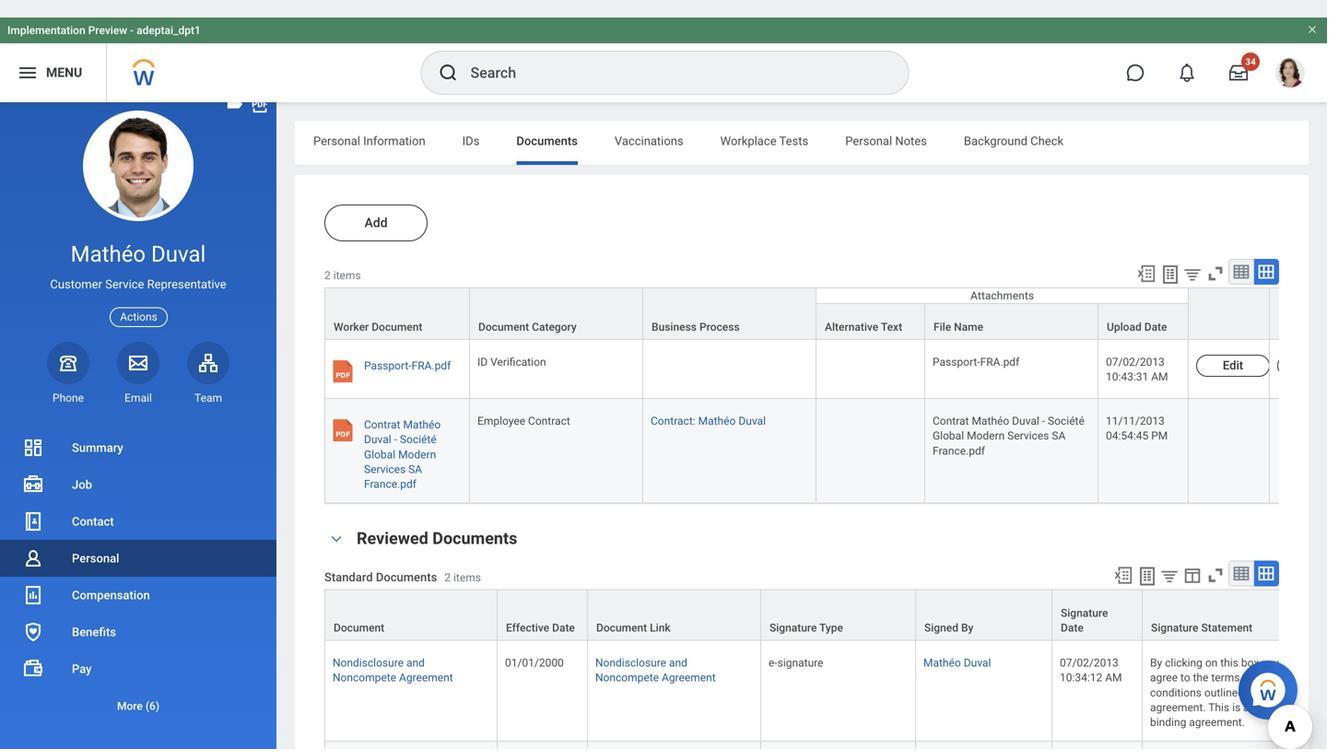 Task type: describe. For each thing, give the bounding box(es) containing it.
contract
[[528, 397, 570, 410]]

benefits link
[[0, 614, 277, 651]]

34
[[1245, 39, 1256, 50]]

date for upload date
[[1145, 303, 1167, 316]]

compensation link
[[0, 577, 277, 614]]

table image for expand table image
[[1232, 245, 1251, 264]]

0 horizontal spatial fra.pdf
[[412, 342, 451, 355]]

1 horizontal spatial france.pdf
[[933, 427, 985, 440]]

11/11/2013
[[1106, 397, 1165, 410]]

check
[[1031, 117, 1064, 130]]

row containing alternative text
[[324, 271, 1327, 324]]

signature date button
[[1053, 573, 1142, 623]]

you
[[1262, 639, 1280, 652]]

upload date column header
[[1099, 271, 1189, 324]]

toolbar for 07/02/2013 10:34:12 am
[[1105, 543, 1279, 572]]

outlined
[[1205, 669, 1244, 682]]

1 nondisclosure from the left
[[333, 639, 404, 652]]

profile logan mcneil image
[[1276, 41, 1305, 74]]

more
[[117, 700, 143, 713]]

upload date
[[1107, 303, 1167, 316]]

preview
[[88, 6, 127, 19]]

customer
[[50, 278, 102, 291]]

employee contract
[[477, 397, 570, 410]]

on
[[1205, 639, 1218, 652]]

export to excel image
[[1113, 548, 1134, 568]]

inbox large image
[[1230, 46, 1248, 65]]

implementation
[[7, 6, 85, 19]]

mathéo inside navigation pane region
[[71, 241, 146, 267]]

phone image
[[55, 352, 81, 374]]

edit button
[[1196, 337, 1270, 360]]

view team image
[[197, 352, 219, 374]]

contract: mathéo duval link
[[651, 394, 766, 410]]

employee
[[477, 397, 525, 410]]

ids
[[462, 117, 480, 130]]

reviewed
[[357, 512, 428, 531]]

summary link
[[0, 430, 277, 466]]

search image
[[437, 44, 459, 66]]

phone
[[53, 392, 84, 404]]

by
[[1150, 639, 1162, 652]]

(6)
[[145, 700, 160, 713]]

view printable version (pdf) image
[[250, 94, 270, 114]]

upload date button
[[1099, 287, 1188, 322]]

1 horizontal spatial fra.pdf
[[980, 338, 1020, 351]]

07/02/2013 for 10:43:31
[[1106, 338, 1165, 351]]

tab list containing personal information
[[295, 103, 1309, 147]]

alternative
[[825, 303, 879, 316]]

2 nondisclosure from the left
[[595, 639, 666, 652]]

adeptai_dpt1
[[136, 6, 201, 19]]

date for signature date
[[1061, 604, 1084, 617]]

this
[[1209, 684, 1230, 697]]

11/11/2013 04:54:45 pm
[[1106, 397, 1168, 425]]

1 agreement from the left
[[399, 654, 453, 667]]

name
[[954, 303, 984, 316]]

e-
[[769, 639, 778, 652]]

5 row from the top
[[324, 724, 1316, 749]]

a
[[1244, 684, 1250, 697]]

implementation preview -   adeptai_dpt1 banner
[[0, 0, 1327, 85]]

upload
[[1107, 303, 1142, 316]]

pay link
[[0, 651, 277, 688]]

signature date row
[[324, 572, 1316, 625]]

benefits image
[[22, 621, 44, 643]]

mathéo inside reviewed documents group
[[924, 639, 961, 652]]

1 horizontal spatial contrat
[[933, 397, 969, 410]]

conditions
[[1150, 669, 1202, 682]]

text
[[881, 303, 902, 316]]

mathéo duval link
[[924, 636, 991, 652]]

verification
[[490, 338, 546, 351]]

contrat mathéo duval - société global modern services sa france.pdf link
[[364, 396, 462, 474]]

0 horizontal spatial france.pdf
[[364, 460, 417, 473]]

mail image
[[127, 352, 149, 374]]

signature
[[778, 639, 824, 652]]

id verification
[[477, 338, 546, 351]]

personal information
[[313, 117, 425, 130]]

file name
[[934, 303, 984, 316]]

personal for personal information
[[313, 117, 360, 130]]

job
[[72, 478, 92, 492]]

0 horizontal spatial société
[[400, 416, 437, 429]]

2 nondisclosure and noncompete agreement from the left
[[595, 639, 716, 667]]

expand table image
[[1257, 245, 1276, 264]]

edit row
[[324, 323, 1327, 382]]

1 nondisclosure and noncompete agreement from the left
[[333, 639, 453, 667]]

agree
[[1150, 654, 1178, 667]]

file name column header
[[925, 271, 1099, 324]]

list containing summary
[[0, 430, 277, 724]]

contract:
[[651, 397, 696, 410]]

compensation
[[72, 589, 150, 602]]

pay image
[[22, 658, 44, 680]]

am for 07/02/2013 10:34:12 am
[[1105, 654, 1122, 667]]

workplace tests
[[720, 117, 809, 130]]

actions button
[[110, 307, 168, 327]]

0 vertical spatial agreement.
[[1150, 684, 1206, 697]]

0 horizontal spatial passport-
[[364, 342, 412, 355]]

benefits
[[72, 625, 116, 639]]

binding
[[1150, 699, 1187, 712]]

contact image
[[22, 511, 44, 533]]

duval inside reviewed documents group
[[964, 639, 991, 652]]

tests
[[779, 117, 809, 130]]

phone button
[[47, 342, 89, 405]]

file name button
[[925, 287, 1098, 322]]

email mathéo duval element
[[117, 391, 159, 405]]

clicking
[[1165, 639, 1203, 652]]

notifications large image
[[1178, 46, 1196, 65]]

1 vertical spatial sa
[[408, 446, 422, 458]]

employee contract element
[[477, 394, 570, 410]]

actions
[[120, 311, 157, 324]]

id
[[477, 338, 488, 351]]

0 horizontal spatial global
[[364, 431, 396, 444]]

07/02/2013 10:43:31 am
[[1106, 338, 1168, 366]]

0 horizontal spatial the
[[1193, 654, 1209, 667]]

fullscreen image
[[1206, 246, 1226, 266]]

signature date
[[1061, 590, 1108, 617]]

background check
[[964, 117, 1064, 130]]

Search Workday  search field
[[471, 35, 871, 76]]

e-signature
[[769, 639, 824, 652]]

07/02/2013 10:34:12 am
[[1060, 639, 1122, 667]]

reviewed documents group
[[324, 509, 1316, 749]]

summary image
[[22, 437, 44, 459]]

implementation preview -   adeptai_dpt1
[[7, 6, 201, 19]]

service
[[105, 278, 144, 291]]

navigation pane region
[[0, 85, 277, 749]]

01/01/2000
[[505, 639, 564, 652]]

noncompete for second nondisclosure and noncompete agreement link from left
[[595, 654, 659, 667]]

alternative text column header
[[817, 271, 925, 324]]

row containing employee contract
[[324, 382, 1327, 486]]

personal link
[[0, 540, 277, 577]]

box
[[1241, 639, 1259, 652]]

add button
[[324, 187, 428, 224]]

alternative text
[[825, 303, 902, 316]]



Task type: locate. For each thing, give the bounding box(es) containing it.
more (6) button
[[0, 695, 277, 718]]

cell
[[643, 323, 817, 382], [817, 323, 925, 382], [817, 382, 925, 486], [1189, 382, 1270, 486], [1270, 382, 1327, 486]]

0 vertical spatial -
[[130, 6, 134, 19]]

documents right reviewed
[[433, 512, 517, 531]]

0 vertical spatial am
[[1151, 353, 1168, 366]]

1 vertical spatial date
[[1061, 604, 1084, 617]]

customer service representative
[[50, 278, 226, 291]]

table image left expand table image
[[1232, 245, 1251, 264]]

am for 07/02/2013 10:43:31 am
[[1151, 353, 1168, 366]]

1 vertical spatial am
[[1105, 654, 1122, 667]]

- inside banner
[[130, 6, 134, 19]]

1 horizontal spatial agreement
[[662, 654, 716, 667]]

07/02/2013
[[1106, 338, 1165, 351], [1060, 639, 1119, 652]]

personal for personal notes
[[845, 117, 892, 130]]

export to worksheets image for 07/02/2013 10:34:12 am
[[1136, 548, 1159, 570]]

1 horizontal spatial personal
[[313, 117, 360, 130]]

1 vertical spatial société
[[400, 416, 437, 429]]

société left 11/11/2013
[[1048, 397, 1085, 410]]

- left 11/11/2013
[[1042, 397, 1045, 410]]

export to worksheets image right export to excel icon
[[1136, 548, 1159, 570]]

- down passport-fra.pdf link
[[394, 416, 397, 429]]

1 horizontal spatial nondisclosure and noncompete agreement
[[595, 639, 716, 667]]

am right 10:43:31
[[1151, 353, 1168, 366]]

société down passport-fra.pdf link
[[400, 416, 437, 429]]

07/02/2013 inside 07/02/2013 10:43:31 am
[[1106, 338, 1165, 351]]

mathéo duval inside navigation pane region
[[71, 241, 206, 267]]

0 vertical spatial global
[[933, 412, 964, 425]]

and
[[406, 639, 425, 652], [669, 639, 688, 652], [1243, 654, 1261, 667], [1278, 684, 1297, 697]]

1 horizontal spatial passport-fra.pdf
[[933, 338, 1020, 351]]

toolbar for 07/02/2013 10:43:31 am
[[1128, 241, 1279, 270]]

2 horizontal spatial personal
[[845, 117, 892, 130]]

agreement. down this
[[1189, 699, 1245, 712]]

e-signature element
[[769, 636, 824, 652]]

export to worksheets image inside reviewed documents group
[[1136, 548, 1159, 570]]

sa left the 04:54:45
[[1052, 412, 1066, 425]]

team mathéo duval element
[[187, 391, 230, 405]]

1 horizontal spatial date
[[1145, 303, 1167, 316]]

1 vertical spatial global
[[364, 431, 396, 444]]

2 row from the top
[[324, 271, 1327, 324]]

personal image
[[22, 547, 44, 570]]

1 horizontal spatial passport-
[[933, 338, 980, 351]]

this
[[1221, 639, 1239, 652]]

0 horizontal spatial contrat
[[364, 401, 400, 414]]

date down signature
[[1061, 604, 1084, 617]]

tab list
[[295, 103, 1309, 147]]

agreement.
[[1150, 684, 1206, 697], [1189, 699, 1245, 712]]

2 noncompete from the left
[[595, 654, 659, 667]]

toolbar inside reviewed documents group
[[1105, 543, 1279, 572]]

pay
[[72, 662, 92, 676]]

toolbar up upload date column header
[[1128, 241, 1279, 270]]

job image
[[22, 474, 44, 496]]

close environment banner image
[[1307, 6, 1318, 18]]

1 horizontal spatial nondisclosure
[[595, 639, 666, 652]]

pm
[[1151, 412, 1168, 425]]

edit
[[1223, 341, 1243, 355]]

0 vertical spatial export to worksheets image
[[1160, 246, 1182, 268]]

1 row from the top
[[324, 270, 1327, 324]]

am inside 07/02/2013 10:34:12 am
[[1105, 654, 1122, 667]]

toolbar
[[1128, 241, 1279, 270], [1105, 543, 1279, 572]]

0 horizontal spatial sa
[[408, 446, 422, 458]]

noncompete
[[333, 654, 396, 667], [595, 654, 659, 667]]

0 horizontal spatial agreement
[[399, 654, 453, 667]]

terms
[[1211, 654, 1240, 667]]

0 horizontal spatial -
[[130, 6, 134, 19]]

0 horizontal spatial personal
[[72, 552, 119, 565]]

1 vertical spatial documents
[[433, 512, 517, 531]]

1 nondisclosure and noncompete agreement link from the left
[[333, 636, 453, 667]]

notes
[[895, 117, 927, 130]]

contrat
[[933, 397, 969, 410], [364, 401, 400, 414]]

date inside signature date
[[1061, 604, 1084, 617]]

passport-fra.pdf
[[933, 338, 1020, 351], [364, 342, 451, 355]]

0 horizontal spatial nondisclosure and noncompete agreement
[[333, 639, 453, 667]]

file
[[934, 303, 951, 316]]

1 horizontal spatial the
[[1261, 669, 1277, 682]]

1 vertical spatial table image
[[1232, 547, 1251, 566]]

personal
[[313, 117, 360, 130], [845, 117, 892, 130], [72, 552, 119, 565]]

summary
[[72, 441, 123, 455]]

2 horizontal spatial -
[[1042, 397, 1045, 410]]

id verification element
[[477, 335, 546, 351]]

vaccinations
[[615, 117, 684, 130]]

export to worksheets image
[[1160, 246, 1182, 268], [1136, 548, 1159, 570]]

signature
[[1061, 590, 1108, 602]]

1 vertical spatial france.pdf
[[364, 460, 417, 473]]

alternative text button
[[817, 287, 924, 322]]

1 horizontal spatial société
[[1048, 397, 1085, 410]]

0 horizontal spatial nondisclosure
[[333, 639, 404, 652]]

0 vertical spatial sa
[[1052, 412, 1066, 425]]

1 horizontal spatial nondisclosure and noncompete agreement link
[[595, 636, 716, 667]]

background
[[964, 117, 1028, 130]]

0 vertical spatial société
[[1048, 397, 1085, 410]]

documents inside group
[[433, 512, 517, 531]]

personal left notes
[[845, 117, 892, 130]]

the right to
[[1193, 654, 1209, 667]]

2 agreement from the left
[[662, 654, 716, 667]]

is
[[1232, 684, 1241, 697]]

0 horizontal spatial export to worksheets image
[[1136, 548, 1159, 570]]

0 horizontal spatial am
[[1105, 654, 1122, 667]]

documents inside tab list
[[517, 117, 578, 130]]

1 horizontal spatial sa
[[1052, 412, 1066, 425]]

passport-fra.pdf down name
[[933, 338, 1020, 351]]

10:34:12
[[1060, 654, 1103, 667]]

contrat mathéo duval - société global modern services sa france.pdf
[[933, 397, 1087, 440], [364, 401, 441, 473]]

0 horizontal spatial date
[[1061, 604, 1084, 617]]

list
[[0, 430, 277, 724]]

0 vertical spatial date
[[1145, 303, 1167, 316]]

representative
[[147, 278, 226, 291]]

export to worksheets image right export to excel image
[[1160, 246, 1182, 268]]

0 horizontal spatial nondisclosure and noncompete agreement link
[[333, 636, 453, 667]]

0 horizontal spatial services
[[364, 446, 406, 458]]

personal notes
[[845, 117, 927, 130]]

-
[[130, 6, 134, 19], [1042, 397, 1045, 410], [394, 416, 397, 429]]

07/02/2013 for 10:34:12
[[1060, 639, 1119, 652]]

team
[[194, 392, 222, 404]]

toolbar up clicking
[[1105, 543, 1279, 572]]

duval inside navigation pane region
[[151, 241, 206, 267]]

legal
[[1252, 684, 1276, 697]]

add
[[364, 198, 388, 213]]

1 horizontal spatial -
[[394, 416, 397, 429]]

personal inside navigation pane region
[[72, 552, 119, 565]]

1 noncompete from the left
[[333, 654, 396, 667]]

passport-fra.pdf left id at the left
[[364, 342, 451, 355]]

agreement. down conditions
[[1150, 684, 1206, 697]]

passport- up contrat mathéo duval - société global modern services sa france.pdf link
[[364, 342, 412, 355]]

0 horizontal spatial modern
[[398, 431, 436, 444]]

personal down contact
[[72, 552, 119, 565]]

table image for expand table icon
[[1232, 547, 1251, 566]]

0 vertical spatial toolbar
[[1128, 241, 1279, 270]]

france.pdf
[[933, 427, 985, 440], [364, 460, 417, 473]]

1 horizontal spatial am
[[1151, 353, 1168, 366]]

email button
[[117, 342, 159, 405]]

column header
[[324, 270, 470, 324], [470, 270, 643, 324], [643, 270, 817, 324], [324, 572, 498, 625], [498, 572, 588, 625], [588, 572, 761, 625], [761, 572, 916, 625], [916, 572, 1053, 625]]

reviewed documents
[[357, 512, 517, 531]]

1 horizontal spatial modern
[[967, 412, 1005, 425]]

compensation image
[[22, 584, 44, 606]]

phone mathéo duval element
[[47, 391, 89, 405]]

04:54:45
[[1106, 412, 1149, 425]]

information
[[363, 117, 425, 130]]

1 horizontal spatial services
[[1008, 412, 1049, 425]]

acknowledgment element
[[769, 736, 854, 749]]

1 horizontal spatial mathéo duval
[[924, 639, 991, 652]]

am inside 07/02/2013 10:43:31 am
[[1151, 353, 1168, 366]]

1 horizontal spatial global
[[933, 412, 964, 425]]

1 horizontal spatial export to worksheets image
[[1160, 246, 1182, 268]]

passport- down file name
[[933, 338, 980, 351]]

personal left information
[[313, 117, 360, 130]]

nondisclosure and noncompete agreement link
[[333, 636, 453, 667], [595, 636, 716, 667]]

tag image
[[225, 94, 245, 114]]

export to worksheets image for 07/02/2013 10:43:31 am
[[1160, 246, 1182, 268]]

mathéo
[[71, 241, 146, 267], [698, 397, 736, 410], [972, 397, 1009, 410], [403, 401, 441, 414], [924, 639, 961, 652]]

contact
[[72, 515, 114, 529]]

email
[[125, 392, 152, 404]]

table image left expand table icon
[[1232, 547, 1251, 566]]

the up legal
[[1261, 669, 1277, 682]]

1 vertical spatial modern
[[398, 431, 436, 444]]

table image
[[1232, 245, 1251, 264], [1232, 547, 1251, 566]]

1 horizontal spatial noncompete
[[595, 654, 659, 667]]

0 horizontal spatial mathéo duval
[[71, 241, 206, 267]]

0 vertical spatial the
[[1193, 654, 1209, 667]]

1 horizontal spatial contrat mathéo duval - société global modern services sa france.pdf
[[933, 397, 1087, 440]]

am
[[1151, 353, 1168, 366], [1105, 654, 1122, 667]]

1 vertical spatial -
[[1042, 397, 1045, 410]]

duval
[[151, 241, 206, 267], [739, 397, 766, 410], [1012, 397, 1040, 410], [364, 416, 391, 429], [964, 639, 991, 652]]

row containing nondisclosure and noncompete agreement
[[324, 624, 1316, 724]]

by clicking on this box you agree to the terms and conditions outlined by the agreement. this is a legal and binding agreement.
[[1150, 639, 1300, 712]]

3 row from the top
[[324, 382, 1327, 486]]

2 nondisclosure and noncompete agreement link from the left
[[595, 636, 716, 667]]

0 vertical spatial 07/02/2013
[[1106, 338, 1165, 351]]

fra.pdf down file name popup button
[[980, 338, 1020, 351]]

0 vertical spatial france.pdf
[[933, 427, 985, 440]]

1 vertical spatial mathéo duval
[[924, 639, 991, 652]]

1 vertical spatial agreement.
[[1189, 699, 1245, 712]]

by
[[1247, 669, 1258, 682]]

0 vertical spatial services
[[1008, 412, 1049, 425]]

10:43:31
[[1106, 353, 1149, 366]]

date right upload at top right
[[1145, 303, 1167, 316]]

workplace
[[720, 117, 777, 130]]

0 vertical spatial modern
[[967, 412, 1005, 425]]

export to excel image
[[1136, 246, 1157, 266]]

team link
[[187, 342, 230, 405]]

1 vertical spatial services
[[364, 446, 406, 458]]

sa up reviewed documents
[[408, 446, 422, 458]]

0 horizontal spatial contrat mathéo duval - société global modern services sa france.pdf
[[364, 401, 441, 473]]

0 vertical spatial table image
[[1232, 245, 1251, 264]]

07/02/2013 up 10:34:12
[[1060, 639, 1119, 652]]

agreement
[[399, 654, 453, 667], [662, 654, 716, 667]]

0 horizontal spatial passport-fra.pdf
[[364, 342, 451, 355]]

07/02/2013 inside 07/02/2013 10:34:12 am
[[1060, 639, 1119, 652]]

expand table image
[[1257, 547, 1276, 566]]

07/02/2013 up 10:43:31
[[1106, 338, 1165, 351]]

1 vertical spatial 07/02/2013
[[1060, 639, 1119, 652]]

1 vertical spatial the
[[1261, 669, 1277, 682]]

noncompete for 1st nondisclosure and noncompete agreement link
[[333, 654, 396, 667]]

contact link
[[0, 503, 277, 540]]

4 row from the top
[[324, 624, 1316, 724]]

passport-fra.pdf link
[[364, 337, 451, 370]]

documents right ids
[[517, 117, 578, 130]]

mathéo duval
[[71, 241, 206, 267], [924, 639, 991, 652]]

am right 10:34:12
[[1105, 654, 1122, 667]]

documents
[[517, 117, 578, 130], [433, 512, 517, 531]]

mathéo duval inside row
[[924, 639, 991, 652]]

0 vertical spatial documents
[[517, 117, 578, 130]]

34 button
[[1219, 35, 1260, 76]]

sa
[[1052, 412, 1066, 425], [408, 446, 422, 458]]

0 horizontal spatial noncompete
[[333, 654, 396, 667]]

row
[[324, 270, 1327, 324], [324, 271, 1327, 324], [324, 382, 1327, 486], [324, 624, 1316, 724], [324, 724, 1316, 749]]

- right preview
[[130, 6, 134, 19]]

contract: mathéo duval
[[651, 397, 766, 410]]

fra.pdf left id at the left
[[412, 342, 451, 355]]

signature date column header
[[1053, 572, 1143, 625]]

2 vertical spatial -
[[394, 416, 397, 429]]

0 vertical spatial mathéo duval
[[71, 241, 206, 267]]

to
[[1181, 654, 1190, 667]]

1 vertical spatial export to worksheets image
[[1136, 548, 1159, 570]]

1 vertical spatial toolbar
[[1105, 543, 1279, 572]]



Task type: vqa. For each thing, say whether or not it's contained in the screenshot.
THE BACKGROUND
yes



